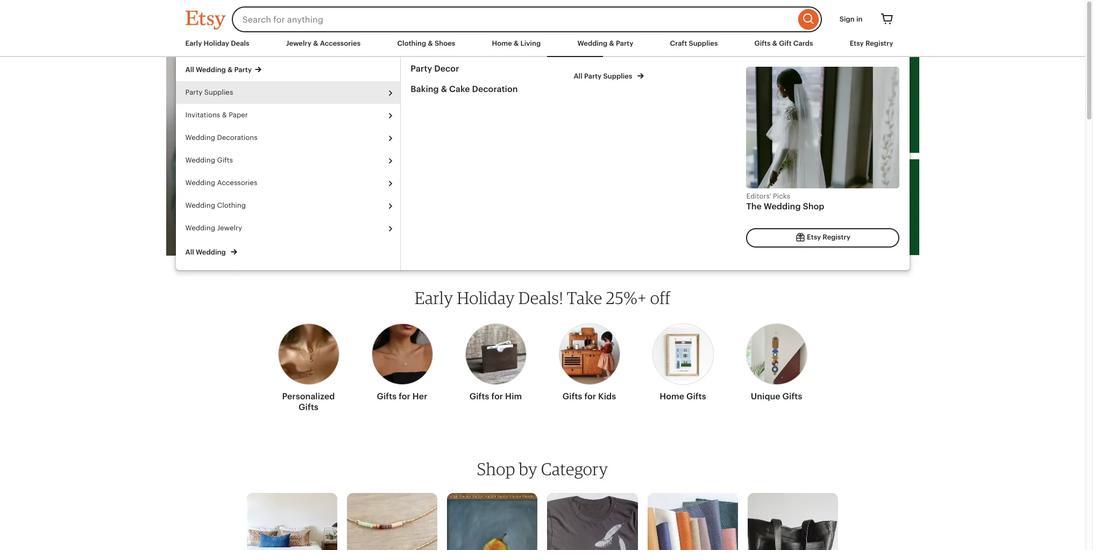Task type: describe. For each thing, give the bounding box(es) containing it.
wedding accessories menu item
[[176, 172, 401, 194]]

clothing inside menu item
[[217, 201, 246, 209]]

a collection of multi-colored dog leashes with rose gold latches, which can be customized with a pet name. image
[[621, 159, 770, 255]]

shop by category
[[477, 459, 608, 479]]

paper
[[229, 111, 248, 119]]

craft supplies menu item
[[670, 39, 718, 47]]

wedding clothing menu item
[[176, 194, 401, 217]]

cake
[[449, 84, 470, 94]]

party decor link
[[411, 64, 574, 74]]

gifts for kids link
[[559, 317, 620, 406]]

baking
[[411, 84, 439, 94]]

gifts & gift cards menu item
[[755, 39, 813, 47]]

all wedding & party
[[185, 66, 252, 74]]

clothing & shoes link
[[397, 39, 455, 48]]

home & living link
[[492, 39, 541, 48]]

the
[[747, 201, 762, 212]]

deals!
[[519, 287, 563, 308]]

early for early holiday deals
[[185, 39, 202, 47]]

sign in banner
[[166, 0, 920, 39]]

all for all party supplies
[[574, 72, 583, 80]]

gifts
[[871, 182, 898, 196]]

category
[[541, 459, 608, 479]]

registry inside 'menu bar'
[[866, 39, 894, 47]]

0 vertical spatial etsy registry link
[[850, 39, 894, 48]]

unique
[[751, 391, 781, 401]]

holiday for deals!
[[457, 287, 515, 308]]

all for all wedding & party
[[185, 66, 194, 74]]

home & living
[[492, 39, 541, 47]]

for inside brighten spirits for under $20!
[[884, 79, 901, 94]]

& for gifts & gift cards
[[773, 39, 778, 47]]

wedding inside editors' picks the wedding shop
[[764, 201, 801, 212]]

craft supplies link
[[670, 39, 718, 48]]

registry inside button
[[823, 233, 851, 242]]

craft
[[670, 39, 687, 47]]

clothing & shoes
[[397, 39, 455, 47]]

wedding for accessories
[[185, 179, 215, 187]]

party down wedding & party link at the right of page
[[584, 72, 602, 80]]

take
[[567, 287, 603, 308]]

personalized for gifts
[[792, 182, 868, 196]]

wedding for decorations
[[185, 133, 215, 142]]

decoration
[[472, 84, 518, 94]]

home gifts
[[660, 391, 707, 401]]

jewelry inside jewelry & accessories link
[[286, 39, 312, 47]]

gift
[[779, 39, 792, 47]]

wedding gifts
[[185, 156, 233, 164]]

etsy registry button
[[747, 228, 900, 248]]

in
[[857, 15, 863, 23]]

gifts for her
[[377, 391, 428, 401]]

accessories inside jewelry & accessories link
[[320, 39, 361, 47]]

brighten
[[789, 79, 841, 94]]

wedding & party link
[[578, 39, 634, 48]]

her
[[413, 391, 428, 401]]

personalized gifts
[[792, 182, 898, 196]]

clothing & shoes menu item
[[397, 39, 455, 47]]

wedding decorations menu item
[[176, 126, 401, 149]]

none search field inside sign in banner
[[232, 6, 822, 32]]

wedding gifts menu item
[[176, 149, 401, 172]]

home for home gifts
[[660, 391, 685, 401]]

early holiday deals! take 25%+ off
[[415, 287, 671, 308]]

for for gifts for him
[[492, 391, 503, 401]]

party supplies
[[185, 88, 233, 96]]

home for home & living
[[492, 39, 512, 47]]

gifts & gift cards link
[[755, 39, 813, 48]]

sign in button
[[832, 10, 871, 29]]

all party supplies link
[[574, 64, 737, 81]]

all wedding & party link
[[185, 60, 401, 75]]

party inside menu item
[[185, 88, 202, 96]]

& for invitations & paper
[[222, 111, 227, 119]]

personalized gifts
[[282, 391, 335, 412]]

wedding down wedding jewelry
[[196, 248, 226, 256]]

party down deals
[[234, 66, 252, 74]]

personalized gifts link
[[278, 317, 339, 417]]

jewelry & accessories menu item
[[286, 39, 361, 47]]

party supplies menu item
[[176, 81, 401, 104]]

spirits
[[844, 79, 881, 94]]

accessories inside wedding accessories menu item
[[217, 179, 257, 187]]

to
[[811, 202, 823, 217]]

up
[[792, 202, 807, 217]]

party up the baking
[[411, 64, 432, 74]]

gifts for kids
[[563, 391, 616, 401]]

for for gifts for her
[[399, 391, 411, 401]]

etsy inside 'menu bar'
[[850, 39, 864, 47]]

& for home & living
[[514, 39, 519, 47]]

a personalized ornament commemorating a child's first holiday featuring ornate lettering and subtle patterns. image
[[166, 57, 390, 256]]

1 vertical spatial etsy registry link
[[747, 228, 900, 248]]



Task type: locate. For each thing, give the bounding box(es) containing it.
early for early holiday deals! take 25%+ off
[[415, 287, 453, 308]]

gifts for her link
[[372, 317, 433, 406]]

him
[[505, 391, 522, 401]]

0 horizontal spatial jewelry
[[217, 224, 242, 232]]

menu containing all wedding & party
[[176, 60, 401, 264]]

editors'
[[747, 192, 772, 200]]

supplies inside 'menu bar'
[[689, 39, 718, 47]]

wedding clothing
[[185, 201, 246, 209]]

home gifts link
[[653, 317, 714, 406]]

baking & cake decoration link
[[411, 84, 574, 95]]

0 horizontal spatial home
[[492, 39, 512, 47]]

invitations & paper menu item
[[176, 104, 401, 126]]

holiday
[[204, 39, 229, 47], [457, 287, 515, 308]]

jewelry & accessories link
[[286, 39, 361, 48]]

etsy registry inside 'menu bar'
[[850, 39, 894, 47]]

1 horizontal spatial etsy
[[850, 39, 864, 47]]

1 vertical spatial holiday
[[457, 287, 515, 308]]

& up all wedding & party link
[[313, 39, 318, 47]]

& inside 'link'
[[773, 39, 778, 47]]

1 horizontal spatial personalized
[[792, 182, 868, 196]]

wedding down wedding gifts
[[185, 179, 215, 187]]

etsy registry down in
[[850, 39, 894, 47]]

1 horizontal spatial registry
[[866, 39, 894, 47]]

supplies down "all wedding & party"
[[204, 88, 233, 96]]

wedding inside menu item
[[185, 224, 215, 232]]

wedding up the wedding accessories
[[185, 156, 215, 164]]

1 horizontal spatial early
[[415, 287, 453, 308]]

0 horizontal spatial etsy
[[807, 233, 821, 242]]

home & living menu item
[[492, 39, 541, 47]]

1 horizontal spatial jewelry
[[286, 39, 312, 47]]

wedding up all wedding
[[185, 224, 215, 232]]

0 horizontal spatial early
[[185, 39, 202, 47]]

menu bar containing early holiday deals
[[185, 39, 900, 57]]

kids
[[599, 391, 616, 401]]

0 horizontal spatial registry
[[823, 233, 851, 242]]

0 horizontal spatial supplies
[[204, 88, 233, 96]]

wedding for jewelry
[[185, 224, 215, 232]]

& inside "menu item"
[[222, 111, 227, 119]]

etsy registry link down in
[[850, 39, 894, 48]]

party decor
[[411, 64, 459, 74]]

craft supplies
[[670, 39, 718, 47]]

1 horizontal spatial shop
[[803, 201, 825, 212]]

for for gifts for kids
[[585, 391, 596, 401]]

all down wedding & party link at the right of page
[[574, 72, 583, 80]]

0 vertical spatial registry
[[866, 39, 894, 47]]

etsy down to
[[807, 233, 821, 242]]

all wedding link
[[176, 239, 401, 264]]

gifts for him link
[[465, 317, 527, 406]]

& for jewelry & accessories
[[313, 39, 318, 47]]

all
[[185, 66, 194, 74], [574, 72, 583, 80], [185, 248, 194, 256]]

gifts for him
[[470, 391, 522, 401]]

etsy registry link
[[850, 39, 894, 48], [747, 228, 900, 248]]

etsy
[[850, 39, 864, 47], [807, 233, 821, 242]]

early
[[185, 39, 202, 47], [415, 287, 453, 308]]

accessories up wedding clothing
[[217, 179, 257, 187]]

& for clothing & shoes
[[428, 39, 433, 47]]

1 vertical spatial registry
[[823, 233, 851, 242]]

party up 'invitations' in the top left of the page
[[185, 88, 202, 96]]

decor
[[434, 64, 459, 74]]

party up 'all party supplies'
[[616, 39, 634, 47]]

clothing down the wedding accessories
[[217, 201, 246, 209]]

1 vertical spatial etsy
[[807, 233, 821, 242]]

None search field
[[232, 6, 822, 32]]

for
[[884, 79, 901, 94], [399, 391, 411, 401], [492, 391, 503, 401], [585, 391, 596, 401]]

living
[[521, 39, 541, 47]]

accessories
[[320, 39, 361, 47], [217, 179, 257, 187]]

jewelry up all wedding & party link
[[286, 39, 312, 47]]

registry
[[866, 39, 894, 47], [823, 233, 851, 242]]

party inside 'menu bar'
[[616, 39, 634, 47]]

by
[[519, 459, 538, 479]]

gifts
[[755, 39, 771, 47], [217, 156, 233, 164], [377, 391, 397, 401], [470, 391, 490, 401], [563, 391, 583, 401], [687, 391, 707, 401], [783, 391, 803, 401], [299, 402, 319, 412]]

for left her
[[399, 391, 411, 401]]

gifts inside 'link'
[[755, 39, 771, 47]]

wedding & party menu item
[[578, 39, 634, 47]]

& down deals
[[228, 66, 233, 74]]

decorations
[[217, 133, 258, 142]]

wedding for gifts
[[185, 156, 215, 164]]

wedding down picks
[[764, 201, 801, 212]]

1 horizontal spatial home
[[660, 391, 685, 401]]

clothing inside 'menu bar'
[[397, 39, 426, 47]]

1 vertical spatial supplies
[[604, 72, 633, 80]]

personalized for gifts
[[282, 391, 335, 401]]

0 vertical spatial jewelry
[[286, 39, 312, 47]]

0 horizontal spatial personalized
[[282, 391, 335, 401]]

a festive scene featuring a candle shown with a holiday message and colorfully illustrated trees on its label. image
[[621, 57, 770, 153]]

gifts & gift cards
[[755, 39, 813, 47]]

invitations & paper
[[185, 111, 248, 119]]

wedding for clothing
[[185, 201, 215, 209]]

25%+
[[606, 287, 647, 308]]

deals
[[231, 39, 249, 47]]

1 vertical spatial clothing
[[217, 201, 246, 209]]

wedding
[[578, 39, 608, 47], [196, 66, 226, 74], [185, 133, 215, 142], [185, 156, 215, 164], [185, 179, 215, 187], [185, 201, 215, 209], [764, 201, 801, 212], [185, 224, 215, 232], [196, 248, 226, 256]]

shop
[[803, 201, 825, 212], [477, 459, 516, 479]]

0 vertical spatial clothing
[[397, 39, 426, 47]]

early holiday deals link
[[185, 39, 249, 48]]

clothing
[[397, 39, 426, 47], [217, 201, 246, 209]]

& up 'all party supplies'
[[609, 39, 615, 47]]

0 horizontal spatial holiday
[[204, 39, 229, 47]]

supplies for party supplies
[[204, 88, 233, 96]]

& left cake
[[441, 84, 447, 94]]

registry down 'sign in' button
[[866, 39, 894, 47]]

etsy registry inside etsy registry button
[[806, 233, 851, 242]]

supplies right craft
[[689, 39, 718, 47]]

& left the paper
[[222, 111, 227, 119]]

for left him
[[492, 391, 503, 401]]

shop left by
[[477, 459, 516, 479]]

0 vertical spatial etsy
[[850, 39, 864, 47]]

1 vertical spatial accessories
[[217, 179, 257, 187]]

clothing left shoes
[[397, 39, 426, 47]]

1 vertical spatial early
[[415, 287, 453, 308]]

registry down up to
[[823, 233, 851, 242]]

invitations
[[185, 111, 220, 119]]

0 vertical spatial accessories
[[320, 39, 361, 47]]

supplies for craft supplies
[[689, 39, 718, 47]]

0 vertical spatial etsy registry
[[850, 39, 894, 47]]

& left "gift"
[[773, 39, 778, 47]]

gifts inside personalized gifts
[[299, 402, 319, 412]]

party
[[616, 39, 634, 47], [411, 64, 432, 74], [234, 66, 252, 74], [584, 72, 602, 80], [185, 88, 202, 96]]

unique gifts
[[751, 391, 803, 401]]

wedding jewelry
[[185, 224, 242, 232]]

gifts inside menu item
[[217, 156, 233, 164]]

2 vertical spatial supplies
[[204, 88, 233, 96]]

under $20!
[[789, 96, 874, 115]]

supplies inside menu item
[[204, 88, 233, 96]]

baking & cake decoration
[[411, 84, 518, 94]]

0 horizontal spatial shop
[[477, 459, 516, 479]]

picks
[[773, 192, 791, 200]]

0 vertical spatial early
[[185, 39, 202, 47]]

off
[[650, 287, 671, 308]]

home inside 'menu bar'
[[492, 39, 512, 47]]

jewelry down wedding clothing
[[217, 224, 242, 232]]

all up party supplies at left
[[185, 66, 194, 74]]

wedding accessories
[[185, 179, 257, 187]]

1 horizontal spatial clothing
[[397, 39, 426, 47]]

supplies down wedding & party link at the right of page
[[604, 72, 633, 80]]

&
[[313, 39, 318, 47], [428, 39, 433, 47], [514, 39, 519, 47], [609, 39, 615, 47], [773, 39, 778, 47], [228, 66, 233, 74], [441, 84, 447, 94], [222, 111, 227, 119]]

1 horizontal spatial holiday
[[457, 287, 515, 308]]

all down wedding jewelry
[[185, 248, 194, 256]]

wedding up wedding jewelry
[[185, 201, 215, 209]]

for right spirits
[[884, 79, 901, 94]]

personalized
[[792, 182, 868, 196], [282, 391, 335, 401]]

wedding up 'all party supplies'
[[578, 39, 608, 47]]

1 horizontal spatial accessories
[[320, 39, 361, 47]]

jewelry & accessories
[[286, 39, 361, 47]]

etsy down in
[[850, 39, 864, 47]]

etsy inside button
[[807, 233, 821, 242]]

etsy registry down to
[[806, 233, 851, 242]]

wedding decorations
[[185, 133, 258, 142]]

0 horizontal spatial clothing
[[217, 201, 246, 209]]

& left shoes
[[428, 39, 433, 47]]

for left kids
[[585, 391, 596, 401]]

brighten spirits for under $20!
[[789, 79, 901, 115]]

etsy registry
[[850, 39, 894, 47], [806, 233, 851, 242]]

etsy registry link down to
[[747, 228, 900, 248]]

0 horizontal spatial accessories
[[217, 179, 257, 187]]

1 vertical spatial jewelry
[[217, 224, 242, 232]]

& left living
[[514, 39, 519, 47]]

jewelry inside the wedding jewelry menu item
[[217, 224, 242, 232]]

jewelry
[[286, 39, 312, 47], [217, 224, 242, 232]]

cards
[[794, 39, 813, 47]]

1 vertical spatial shop
[[477, 459, 516, 479]]

1 vertical spatial etsy registry
[[806, 233, 851, 242]]

home
[[492, 39, 512, 47], [660, 391, 685, 401]]

sign
[[840, 15, 855, 23]]

& for wedding & party
[[609, 39, 615, 47]]

1 horizontal spatial supplies
[[604, 72, 633, 80]]

shoes
[[435, 39, 455, 47]]

0 vertical spatial shop
[[803, 201, 825, 212]]

0 vertical spatial supplies
[[689, 39, 718, 47]]

wedding jewelry menu item
[[176, 217, 401, 239]]

shop inside editors' picks the wedding shop
[[803, 201, 825, 212]]

0 vertical spatial personalized
[[792, 182, 868, 196]]

editors' picks the wedding shop
[[747, 192, 825, 212]]

sign in
[[840, 15, 863, 23]]

Search for anything text field
[[232, 6, 796, 32]]

up to
[[792, 202, 826, 217]]

holiday inside 'menu bar'
[[204, 39, 229, 47]]

early holiday deals
[[185, 39, 249, 47]]

all for all wedding
[[185, 248, 194, 256]]

0 vertical spatial home
[[492, 39, 512, 47]]

wedding & party
[[578, 39, 634, 47]]

0 vertical spatial holiday
[[204, 39, 229, 47]]

1 vertical spatial personalized
[[282, 391, 335, 401]]

unique gifts link
[[746, 317, 808, 406]]

accessories up all wedding & party link
[[320, 39, 361, 47]]

supplies
[[689, 39, 718, 47], [604, 72, 633, 80], [204, 88, 233, 96]]

wedding for &
[[578, 39, 608, 47]]

& for baking & cake decoration
[[441, 84, 447, 94]]

menu bar
[[185, 39, 900, 57]]

all wedding
[[185, 248, 228, 256]]

menu
[[176, 60, 401, 264]]

shop up etsy registry button
[[803, 201, 825, 212]]

2 horizontal spatial supplies
[[689, 39, 718, 47]]

all party supplies
[[574, 72, 634, 80]]

holiday for deals
[[204, 39, 229, 47]]

wedding down 'invitations' in the top left of the page
[[185, 133, 215, 142]]

1 vertical spatial home
[[660, 391, 685, 401]]

wedding up party supplies at left
[[196, 66, 226, 74]]

wedding inside 'menu bar'
[[578, 39, 608, 47]]



Task type: vqa. For each thing, say whether or not it's contained in the screenshot.
the Clothing within "Wedding Clothing" MENU ITEM
yes



